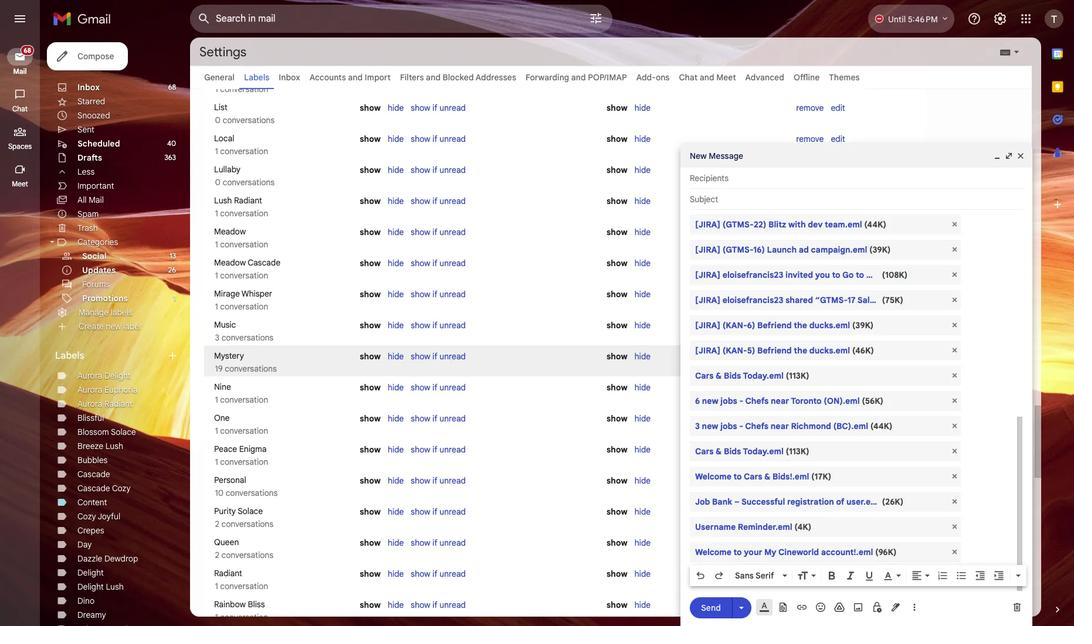 Task type: describe. For each thing, give the bounding box(es) containing it.
lush for delight lush
[[106, 582, 124, 593]]

one
[[214, 413, 230, 424]]

if for rainbow bliss 1 conversation
[[433, 600, 438, 611]]

sans serif
[[735, 571, 774, 581]]

insert link ‪(⌘k)‬ image
[[796, 602, 808, 614]]

blitz
[[769, 219, 786, 230]]

if for nine 1 conversation
[[433, 383, 438, 393]]

edit for mirage whisper 1 conversation
[[831, 289, 845, 300]]

1 down 26
[[173, 294, 176, 303]]

1 inside the one 1 conversation
[[215, 426, 218, 437]]

cascade cozy
[[77, 483, 131, 494]]

26
[[168, 266, 176, 275]]

conversation inside the rainbow bliss 1 conversation
[[220, 613, 268, 623]]

labels for labels heading
[[55, 350, 84, 362]]

dreamy link
[[77, 610, 106, 621]]

remove link for music 3 conversations
[[796, 320, 824, 331]]

edit link for music 3 conversations
[[831, 320, 845, 331]]

3 inside music 3 conversations
[[215, 333, 220, 343]]

edit link for meadow 1 conversation
[[831, 227, 845, 238]]

dreamy
[[77, 610, 106, 621]]

forwarding and pop/imap
[[526, 72, 627, 83]]

remove for music 3 conversations
[[796, 320, 824, 331]]

insert files using drive image
[[834, 602, 845, 614]]

blossom solace link
[[77, 427, 136, 438]]

if for mystery 19 conversations
[[433, 351, 438, 362]]

purity solace 2 conversations
[[213, 506, 273, 530]]

rainbow
[[214, 600, 246, 610]]

social
[[82, 251, 107, 262]]

edit link for queen 2 conversations
[[831, 538, 845, 549]]

general link
[[204, 72, 235, 83]]

main menu image
[[13, 12, 27, 26]]

show if unread link for one 1 conversation
[[411, 414, 466, 424]]

advanced search options image
[[584, 6, 608, 30]]

attachment: welcome to cars & bids!.eml. press enter to view the attachment and delete to remove it element
[[690, 467, 961, 487]]

1 vertical spatial mail
[[89, 195, 104, 205]]

show if unread link for peace enigma 1 conversation
[[411, 445, 466, 455]]

show if unread for queen 2 conversations
[[411, 538, 466, 549]]

bliss
[[248, 600, 265, 610]]

remove for purity solace 2 conversations
[[796, 507, 824, 518]]

1 inside lush radiant 1 conversation
[[215, 208, 218, 219]]

mail heading
[[0, 67, 40, 76]]

near for richmond
[[771, 421, 789, 432]]

indent less ‪(⌘[)‬ image
[[975, 570, 986, 582]]

peace enigma 1 conversation
[[213, 444, 268, 468]]

scheduled
[[77, 138, 120, 149]]

unread for list 0 conversations
[[440, 103, 466, 113]]

meadow cascade 1 conversation
[[213, 258, 280, 281]]

and for filters
[[426, 72, 441, 83]]

conversation inside the local 1 conversation
[[220, 146, 268, 157]]

send button
[[690, 598, 732, 619]]

edit for meadow 1 conversation
[[831, 227, 845, 238]]

campaign.eml
[[811, 245, 867, 255]]

1 inside radiant 1 conversation
[[215, 581, 218, 592]]

aurora euphoria
[[77, 385, 138, 395]]

pop/imap
[[588, 72, 627, 83]]

and for accounts
[[348, 72, 363, 83]]

cascade inside meadow cascade 1 conversation
[[248, 258, 280, 268]]

edit for rainbow bliss 1 conversation
[[831, 600, 845, 611]]

minimize image
[[993, 151, 1002, 161]]

Search in mail search field
[[190, 5, 613, 33]]

attachment: welcome to your my cineworld account!.eml. press enter to view the attachment and delete to remove it element
[[690, 543, 961, 563]]

1 horizontal spatial inbox
[[279, 72, 300, 83]]

if for lullaby 0 conversations
[[433, 165, 438, 175]]

conversations inside purity solace 2 conversations
[[222, 519, 273, 530]]

remove link for meadow 1 conversation
[[796, 227, 824, 238]]

chat for chat
[[12, 104, 28, 113]]

show if unread for personal 10 conversations
[[411, 476, 466, 486]]

market
[[866, 270, 895, 280]]

insert signature image
[[890, 602, 902, 614]]

crepes link
[[77, 526, 104, 536]]

search in mail image
[[194, 8, 215, 29]]

ons
[[656, 72, 670, 83]]

delight for delight lush
[[77, 582, 104, 593]]

formatting options toolbar
[[690, 566, 1027, 587]]

conversation inside peace enigma 1 conversation
[[220, 457, 268, 468]]

radiant 1 conversation
[[213, 569, 268, 592]]

you.eml
[[935, 295, 967, 306]]

[jira] for [jira] eloisefrancis23 shared "gtms-17 sales kickoff" with you.eml
[[695, 295, 721, 306]]

(39k) for [jira] (kan-6) befriend the ducks.eml (39k)
[[852, 320, 874, 331]]

list 0 conversations
[[213, 102, 275, 126]]

close image
[[1016, 151, 1026, 161]]

0 horizontal spatial inbox
[[77, 82, 100, 93]]

drafts
[[77, 153, 102, 163]]

conversation inside meadow cascade 1 conversation
[[220, 270, 268, 281]]

day link
[[77, 540, 92, 550]]

themes link
[[829, 72, 860, 83]]

(39k) for [jira] (gtms-16) launch ad campaign.eml (39k)
[[870, 245, 891, 255]]

spam link
[[77, 209, 99, 219]]

show if unread for meadow 1 conversation
[[411, 227, 466, 238]]

ad
[[799, 245, 809, 255]]

(gtms- for 16)
[[723, 245, 754, 255]]

indent more ‪(⌘])‬ image
[[993, 570, 1005, 582]]

conversation inside nine 1 conversation
[[220, 395, 268, 405]]

attachment: [jira] (kan-6) befriend the ducks.eml. press enter to view the attachment and delete to remove it element
[[690, 316, 961, 336]]

undo ‪(⌘z)‬ image
[[695, 570, 706, 582]]

dazzle
[[77, 554, 102, 564]]

6)
[[747, 320, 755, 331]]

remove link for one 1 conversation
[[796, 414, 824, 424]]

show if unread link for meadow cascade 1 conversation
[[411, 258, 466, 269]]

edit for one 1 conversation
[[831, 414, 845, 424]]

bold ‪(⌘b)‬ image
[[826, 570, 838, 582]]

edit for nine 1 conversation
[[831, 383, 845, 393]]

navigation containing mail
[[0, 38, 41, 627]]

blissful link
[[77, 413, 104, 424]]

conversation inside radiant 1 conversation
[[220, 581, 268, 592]]

unread for rainbow bliss 1 conversation
[[440, 600, 466, 611]]

1 horizontal spatial 68
[[168, 83, 176, 92]]

"gtms-
[[815, 295, 848, 306]]

1 horizontal spatial to
[[832, 270, 841, 280]]

show if unread for list 0 conversations
[[411, 103, 466, 113]]

edit for radiant 1 conversation
[[831, 569, 845, 580]]

0 vertical spatial cozy
[[112, 483, 131, 494]]

40
[[167, 139, 176, 148]]

show if unread link for local 1 conversation
[[411, 134, 466, 144]]

[jira] eloisefrancis23 shared "gtms-17 sales kickoff" with you.eml
[[695, 295, 967, 306]]

16)
[[754, 245, 765, 255]]

more send options image
[[736, 602, 748, 614]]

promotions
[[82, 293, 128, 304]]

if for peace enigma 1 conversation
[[433, 445, 438, 455]]

remove link for personal 10 conversations
[[796, 476, 824, 486]]

remove for one 1 conversation
[[796, 414, 824, 424]]

1 vertical spatial cozy
[[77, 512, 96, 522]]

68 inside navigation
[[24, 46, 31, 55]]

spaces heading
[[0, 142, 40, 151]]

[jira] eloisefrancis23 invited you to go to market sample.eml
[[695, 270, 943, 280]]

italic ‪(⌘i)‬ image
[[845, 570, 857, 582]]

(gtms- for 22)
[[723, 219, 754, 230]]

edit link for rainbow bliss 1 conversation
[[831, 600, 845, 611]]

mail inside mail heading
[[13, 67, 27, 76]]

2 inside purity solace 2 conversations
[[215, 519, 219, 530]]

if for list 0 conversations
[[433, 103, 438, 113]]

aurora for aurora delight
[[77, 371, 102, 381]]

support image
[[968, 12, 982, 26]]

of
[[836, 497, 845, 508]]

attachment: [jira] eloisefrancis23 shared "gtms-17 sales kickoff" with you.eml. press enter to view the attachment and delete to remove it element
[[690, 290, 967, 310]]

my
[[764, 547, 777, 558]]

show if unread link for mirage whisper 1 conversation
[[411, 289, 466, 300]]

launch
[[767, 245, 797, 255]]

2 horizontal spatial to
[[856, 270, 864, 280]]

attachment: 3 new jobs - chefs near richmond (bc).eml. press enter to view the attachment and delete to remove it element
[[690, 417, 961, 437]]

bubbles
[[77, 455, 108, 466]]

conversations for lullaby
[[223, 177, 275, 188]]

(17k)
[[812, 472, 832, 482]]

categories link
[[77, 237, 118, 248]]

unread for lush radiant 1 conversation
[[440, 196, 466, 207]]

toronto
[[791, 396, 822, 407]]

(44k) inside attachment: 3 new jobs - chefs near richmond (bc).eml. press enter to view the attachment and delete to remove it element
[[871, 421, 893, 432]]

new
[[690, 151, 707, 161]]

0 vertical spatial delight
[[104, 371, 131, 381]]

remove for mirage whisper 1 conversation
[[796, 289, 824, 300]]

forums link
[[82, 279, 110, 290]]

shared
[[786, 295, 813, 306]]

breeze lush
[[77, 441, 123, 452]]

eloisefrancis23 for shared
[[723, 295, 784, 306]]

create new label link
[[79, 322, 141, 332]]

attachment: [jira] (gtms-16) launch ad campaign.eml. press enter to view the attachment and delete to remove it element
[[690, 240, 961, 260]]

edit for queen 2 conversations
[[831, 538, 845, 549]]

accounts and import link
[[310, 72, 391, 83]]

mystery
[[214, 351, 244, 361]]

(4k)
[[795, 522, 812, 533]]

discard draft ‪(⌘⇧d)‬ image
[[1012, 602, 1023, 614]]

less
[[77, 167, 95, 177]]

sent
[[77, 124, 94, 135]]

accounts
[[310, 72, 346, 83]]

local
[[214, 133, 234, 144]]

attach files image
[[777, 602, 789, 614]]

one 1 conversation
[[213, 413, 268, 437]]

more formatting options image
[[1013, 570, 1024, 582]]

remove link for purity solace 2 conversations
[[796, 507, 824, 518]]

you
[[815, 270, 830, 280]]

unread for personal 10 conversations
[[440, 476, 466, 486]]

remove link for radiant 1 conversation
[[796, 569, 824, 580]]

remove for rainbow bliss 1 conversation
[[796, 600, 824, 611]]

22)
[[754, 219, 767, 230]]

message
[[709, 151, 743, 161]]

show if unread link for music 3 conversations
[[411, 320, 466, 331]]

themes
[[829, 72, 860, 83]]

(kan- for 6)
[[723, 320, 747, 331]]

aurora euphoria link
[[77, 385, 138, 395]]

offline link
[[794, 72, 820, 83]]

unread for local 1 conversation
[[440, 134, 466, 144]]

redo ‪(⌘y)‬ image
[[713, 570, 725, 582]]

1 inside meadow 1 conversation
[[215, 239, 218, 250]]

11 remove link from the top
[[796, 445, 824, 455]]

blocked
[[443, 72, 474, 83]]

remove link for meadow cascade 1 conversation
[[796, 258, 824, 269]]

17
[[848, 295, 856, 306]]

11 remove from the top
[[796, 445, 824, 455]]

edit link for radiant 1 conversation
[[831, 569, 845, 580]]

if for mirage whisper 1 conversation
[[433, 289, 438, 300]]

cineworld
[[779, 547, 819, 558]]

add-ons link
[[636, 72, 670, 83]]

(46k)
[[852, 346, 874, 356]]

new inside manage labels create new label
[[106, 322, 121, 332]]

if for one 1 conversation
[[433, 414, 438, 424]]

show if unread for purity solace 2 conversations
[[411, 507, 466, 518]]

aurora delight link
[[77, 371, 131, 381]]

(17k) link
[[695, 470, 836, 484]]

unread for music 3 conversations
[[440, 320, 466, 331]]

new for 6
[[702, 396, 719, 407]]

add-ons
[[636, 72, 670, 83]]

the for 6)
[[794, 320, 807, 331]]

remove for lullaby 0 conversations
[[796, 165, 824, 175]]

chat heading
[[0, 104, 40, 114]]

1 inside peace enigma 1 conversation
[[215, 457, 218, 468]]

filters
[[400, 72, 424, 83]]

starred
[[77, 96, 105, 107]]

1 inside the rainbow bliss 1 conversation
[[215, 613, 218, 623]]

forwarding
[[526, 72, 569, 83]]

1 conversation from the top
[[220, 84, 268, 94]]

attachment: [jira] (gtms-22) blitz with dev team.eml. press enter to view the attachment and delete to remove it element
[[690, 215, 961, 235]]

0 vertical spatial with
[[789, 219, 806, 230]]

(75k)
[[882, 295, 904, 306]]

attachment: job bank – successful registration of user.eml. press enter to view the attachment and delete to remove it element
[[690, 492, 961, 512]]

pop out image
[[1005, 151, 1014, 161]]

[jira] for [jira] (kan-5) befriend the ducks.eml (46k)
[[695, 346, 721, 356]]

content
[[77, 498, 107, 508]]

gmail image
[[53, 7, 117, 31]]

edit link for local 1 conversation
[[831, 134, 845, 144]]

show if unread link for rainbow bliss 1 conversation
[[411, 600, 466, 611]]

filters and blocked addresses link
[[400, 72, 516, 83]]

solace for purity
[[238, 506, 263, 517]]



Task type: locate. For each thing, give the bounding box(es) containing it.
4 edit from the top
[[831, 227, 845, 238]]

9 edit link from the top
[[831, 383, 845, 393]]

whisper
[[242, 289, 272, 299]]

0 vertical spatial jobs
[[721, 396, 737, 407]]

2 vertical spatial lush
[[106, 582, 124, 593]]

0 vertical spatial labels
[[244, 72, 269, 83]]

1 jobs from the top
[[721, 396, 737, 407]]

5 if from the top
[[433, 227, 438, 238]]

cascade up 'whisper'
[[248, 258, 280, 268]]

11 unread from the top
[[440, 414, 466, 424]]

17 if from the top
[[433, 600, 438, 611]]

ducks.eml down attachment: [jira] (kan-6) befriend the ducks.eml. press enter to view the attachment and delete to remove it element
[[810, 346, 850, 356]]

with
[[789, 219, 806, 230], [916, 295, 933, 306]]

social link
[[82, 251, 107, 262]]

1 vertical spatial -
[[739, 421, 743, 432]]

near inside attachment: 6 new jobs - chefs near toronto (on).eml. press enter to view the attachment and delete to remove it element
[[771, 396, 789, 407]]

meet down spaces heading at the left of the page
[[12, 180, 28, 188]]

- down the 6 new jobs - chefs near toronto (on).eml (56k)
[[739, 421, 743, 432]]

conversation inside mirage whisper 1 conversation
[[220, 302, 268, 312]]

inbox link
[[279, 72, 300, 83], [77, 82, 100, 93]]

conversation up the bliss
[[220, 581, 268, 592]]

queen
[[214, 537, 239, 548]]

1 ducks.eml from the top
[[810, 320, 850, 331]]

near inside attachment: 3 new jobs - chefs near richmond (bc).eml. press enter to view the attachment and delete to remove it element
[[771, 421, 789, 432]]

meadow down lush radiant 1 conversation
[[214, 226, 246, 237]]

7 if from the top
[[433, 289, 438, 300]]

1 vertical spatial delight
[[77, 568, 104, 579]]

befriend right 6)
[[757, 320, 792, 331]]

0 vertical spatial meadow
[[214, 226, 246, 237]]

1 vertical spatial lush
[[105, 441, 123, 452]]

conversation up meadow cascade 1 conversation on the top of the page
[[220, 239, 268, 250]]

2 conversation from the top
[[220, 146, 268, 157]]

3 down 6
[[695, 421, 700, 432]]

radiant down queen 2 conversations
[[214, 569, 242, 579]]

[jira] for [jira] (gtms-22) blitz with dev team.eml (44k)
[[695, 219, 721, 230]]

important link
[[77, 181, 114, 191]]

0 vertical spatial ducks.eml
[[810, 320, 850, 331]]

1 vertical spatial befriend
[[757, 346, 792, 356]]

2 remove link from the top
[[796, 134, 824, 144]]

13 if from the top
[[433, 476, 438, 486]]

9 remove link from the top
[[796, 383, 824, 393]]

1 vertical spatial radiant
[[104, 399, 133, 410]]

chat and meet link
[[679, 72, 736, 83]]

to left "go"
[[832, 270, 841, 280]]

inbox up starred
[[77, 82, 100, 93]]

15 show if unread from the top
[[411, 538, 466, 549]]

3 aurora from the top
[[77, 399, 102, 410]]

navigation
[[0, 38, 41, 627]]

chefs for toronto
[[745, 396, 769, 407]]

underline ‪(⌘u)‬ image
[[864, 571, 875, 583]]

(gtms- up 16)
[[723, 219, 754, 230]]

1 conversation
[[213, 84, 268, 94]]

1 vertical spatial (39k)
[[852, 320, 874, 331]]

conversation inside meadow 1 conversation
[[220, 239, 268, 250]]

conversations down lullaby at the top left of page
[[223, 177, 275, 188]]

1 edit from the top
[[831, 103, 845, 113]]

edit for local 1 conversation
[[831, 134, 845, 144]]

lush down lullaby at the top left of page
[[214, 195, 232, 206]]

0 horizontal spatial inbox link
[[77, 82, 100, 93]]

-
[[740, 396, 744, 407], [739, 421, 743, 432]]

10 unread from the top
[[440, 383, 466, 393]]

mail down 68 link
[[13, 67, 27, 76]]

ducks.eml down [jira] eloisefrancis23 shared "gtms-17 sales kickoff" with you.eml
[[810, 320, 850, 331]]

radiant down euphoria
[[104, 399, 133, 410]]

1 down rainbow
[[215, 613, 218, 623]]

0 vertical spatial befriend
[[757, 320, 792, 331]]

14 remove from the top
[[796, 538, 824, 549]]

radiant for lush
[[234, 195, 262, 206]]

conversation inside the one 1 conversation
[[220, 426, 268, 437]]

11 edit from the top
[[831, 476, 845, 486]]

0 vertical spatial near
[[771, 396, 789, 407]]

[jira] for [jira] eloisefrancis23 invited you to go to market sample.eml
[[695, 270, 721, 280]]

the down the [jira] (kan-6) befriend the ducks.eml (39k)
[[794, 346, 807, 356]]

remove link for rainbow bliss 1 conversation
[[796, 600, 824, 611]]

labels heading
[[55, 350, 167, 362]]

15 show if unread link from the top
[[411, 538, 466, 549]]

(108k)
[[882, 270, 908, 280]]

- inside attachment: 3 new jobs - chefs near richmond (bc).eml. press enter to view the attachment and delete to remove it element
[[739, 421, 743, 432]]

1 horizontal spatial mail
[[89, 195, 104, 205]]

forums
[[82, 279, 110, 290]]

9 if from the top
[[433, 351, 438, 362]]

lush down blossom solace
[[105, 441, 123, 452]]

0 vertical spatial solace
[[111, 427, 136, 438]]

show if unread link for mystery 19 conversations
[[411, 351, 466, 362]]

chefs for richmond
[[745, 421, 769, 432]]

the
[[794, 320, 807, 331], [794, 346, 807, 356]]

0 horizontal spatial meet
[[12, 180, 28, 188]]

0 horizontal spatial with
[[789, 219, 806, 230]]

16 unread from the top
[[440, 569, 466, 580]]

1 vertical spatial aurora
[[77, 385, 102, 395]]

- right 6
[[740, 396, 744, 407]]

starred link
[[77, 96, 105, 107]]

ducks.eml for [jira] (kan-5) befriend the ducks.eml
[[810, 346, 850, 356]]

remove for local 1 conversation
[[796, 134, 824, 144]]

5 unread from the top
[[440, 227, 466, 238]]

(39k) inside attachment: [jira] (gtms-16) launch ad campaign.eml. press enter to view the attachment and delete to remove it element
[[870, 245, 891, 255]]

bulleted list ‪(⌘⇧8)‬ image
[[956, 570, 968, 582]]

cascade
[[248, 258, 280, 268], [77, 469, 110, 480], [77, 483, 110, 494]]

1 inside nine 1 conversation
[[215, 395, 218, 405]]

new
[[106, 322, 121, 332], [702, 396, 719, 407], [702, 421, 719, 432]]

13 show if unread link from the top
[[411, 476, 466, 486]]

filters and blocked addresses
[[400, 72, 516, 83]]

1 edit link from the top
[[831, 103, 845, 113]]

select input tool image
[[1013, 47, 1020, 56]]

conversation down the bliss
[[220, 613, 268, 623]]

0 vertical spatial 3
[[215, 333, 220, 343]]

conversation up the one 1 conversation
[[220, 395, 268, 405]]

4 show if unread from the top
[[411, 196, 466, 207]]

meadow down meadow 1 conversation
[[214, 258, 246, 268]]

1 inside meadow cascade 1 conversation
[[215, 270, 218, 281]]

1 down general
[[215, 84, 218, 94]]

0 horizontal spatial solace
[[111, 427, 136, 438]]

accounts and import
[[310, 72, 391, 83]]

1 horizontal spatial with
[[916, 295, 933, 306]]

eloisefrancis23 up 6)
[[723, 295, 784, 306]]

cozy up crepes "link"
[[77, 512, 96, 522]]

insert emoji ‪(⌘⇧2)‬ image
[[815, 602, 827, 614]]

queen 2 conversations
[[213, 537, 273, 561]]

0 vertical spatial 0
[[215, 115, 221, 126]]

solace down personal 10 conversations
[[238, 506, 263, 517]]

forwarding and pop/imap link
[[526, 72, 627, 83]]

3 edit from the top
[[831, 165, 845, 175]]

more options image
[[911, 602, 918, 614]]

0 vertical spatial lush
[[214, 195, 232, 206]]

near down the 6 new jobs - chefs near toronto (on).eml (56k)
[[771, 421, 789, 432]]

the down the shared
[[794, 320, 807, 331]]

remove link for list 0 conversations
[[796, 103, 824, 113]]

0 vertical spatial chefs
[[745, 396, 769, 407]]

12 remove from the top
[[796, 476, 824, 486]]

settings image
[[993, 12, 1007, 26]]

conversations down personal
[[226, 488, 278, 499]]

8 if from the top
[[433, 320, 438, 331]]

promotions link
[[82, 293, 128, 304]]

and right filters
[[426, 72, 441, 83]]

remove link
[[796, 103, 824, 113], [796, 134, 824, 144], [796, 165, 824, 175], [796, 227, 824, 238], [796, 258, 824, 269], [796, 289, 824, 300], [796, 320, 824, 331], [796, 351, 824, 362], [796, 383, 824, 393], [796, 414, 824, 424], [796, 445, 824, 455], [796, 476, 824, 486], [796, 507, 824, 518], [796, 538, 824, 549], [796, 569, 824, 580], [796, 600, 824, 611]]

2 remove from the top
[[796, 134, 824, 144]]

1 vertical spatial 68
[[168, 83, 176, 92]]

14 show if unread from the top
[[411, 507, 466, 518]]

2 down queen
[[215, 550, 219, 561]]

(44k) down subject field
[[864, 219, 886, 230]]

1 down one
[[215, 426, 218, 437]]

attachment: [jira] (kan-5) befriend the ducks.eml. press enter to view the attachment and delete to remove it element
[[690, 341, 961, 361]]

conversation down 'enigma'
[[220, 457, 268, 468]]

euphoria
[[104, 385, 138, 395]]

11 edit link from the top
[[831, 476, 845, 486]]

0 vertical spatial mail
[[13, 67, 27, 76]]

(bc).eml
[[833, 421, 868, 432]]

1 chefs from the top
[[745, 396, 769, 407]]

cascade for cascade cozy
[[77, 483, 110, 494]]

(kan- up 5)
[[723, 320, 747, 331]]

1 vertical spatial ducks.eml
[[810, 346, 850, 356]]

dazzle dewdrop
[[77, 554, 138, 564]]

conversations inside mystery 19 conversations
[[225, 364, 277, 374]]

8 edit from the top
[[831, 351, 845, 362]]

14 edit from the top
[[831, 569, 845, 580]]

0 horizontal spatial 3
[[215, 333, 220, 343]]

12 remove link from the top
[[796, 476, 824, 486]]

2 show if unread link from the top
[[411, 134, 466, 144]]

1 up meadow 1 conversation
[[215, 208, 218, 219]]

1 (gtms- from the top
[[723, 219, 754, 230]]

music 3 conversations
[[213, 320, 274, 343]]

show if unread link for personal 10 conversations
[[411, 476, 466, 486]]

6
[[695, 396, 700, 407]]

0 horizontal spatial labels
[[55, 350, 84, 362]]

1 horizontal spatial 3
[[695, 421, 700, 432]]

edit link for lullaby 0 conversations
[[831, 165, 845, 175]]

1 horizontal spatial labels
[[244, 72, 269, 83]]

labels
[[244, 72, 269, 83], [55, 350, 84, 362]]

1 vertical spatial (44k)
[[871, 421, 893, 432]]

conversations for personal
[[226, 488, 278, 499]]

eloisefrancis23 down 16)
[[723, 270, 784, 280]]

2 down purity
[[215, 519, 219, 530]]

5 conversation from the top
[[220, 270, 268, 281]]

2 and from the left
[[426, 72, 441, 83]]

conversations down mystery
[[225, 364, 277, 374]]

5 show if unread from the top
[[411, 227, 466, 238]]

show if unread for peace enigma 1 conversation
[[411, 445, 466, 455]]

show if unread link for lush radiant 1 conversation
[[411, 196, 466, 207]]

labels
[[111, 307, 132, 318]]

8 remove from the top
[[796, 351, 824, 362]]

eloisefrancis23 for invited
[[723, 270, 784, 280]]

7 show if unread link from the top
[[411, 289, 466, 300]]

toggle confidential mode image
[[871, 602, 883, 614]]

show if unread for rainbow bliss 1 conversation
[[411, 600, 466, 611]]

if for personal 10 conversations
[[433, 476, 438, 486]]

15 edit link from the top
[[831, 600, 845, 611]]

with down sample.eml
[[916, 295, 933, 306]]

1 up meadow cascade 1 conversation on the top of the page
[[215, 239, 218, 250]]

attachment: 6 new jobs - chefs near toronto (on).eml. press enter to view the attachment and delete to remove it element
[[690, 391, 961, 411]]

0 for lullaby 0 conversations
[[215, 177, 221, 188]]

and left pop/imap
[[571, 72, 586, 83]]

(kan- down 6)
[[723, 346, 747, 356]]

meadow inside meadow cascade 1 conversation
[[214, 258, 246, 268]]

cascade link
[[77, 469, 110, 480]]

(44k) inside the attachment: [jira] (gtms-22) blitz with dev team.eml. press enter to view the attachment and delete to remove it element
[[864, 219, 886, 230]]

1 vertical spatial 2
[[215, 550, 219, 561]]

12 if from the top
[[433, 445, 438, 455]]

2 vertical spatial new
[[702, 421, 719, 432]]

unread for one 1 conversation
[[440, 414, 466, 424]]

conversation up 'enigma'
[[220, 426, 268, 437]]

if for meadow 1 conversation
[[433, 227, 438, 238]]

9 conversation from the top
[[220, 457, 268, 468]]

0 vertical spatial (gtms-
[[723, 219, 754, 230]]

aurora up blissful link
[[77, 399, 102, 410]]

0 vertical spatial (kan-
[[723, 320, 747, 331]]

radiant inside radiant 1 conversation
[[214, 569, 242, 579]]

0 vertical spatial eloisefrancis23
[[723, 270, 784, 280]]

cascade down cascade link
[[77, 483, 110, 494]]

categories
[[77, 237, 118, 248]]

conversation down local
[[220, 146, 268, 157]]

conversation up meadow 1 conversation
[[220, 208, 268, 219]]

near left toronto
[[771, 396, 789, 407]]

conversation up 'whisper'
[[220, 270, 268, 281]]

2 unread from the top
[[440, 134, 466, 144]]

1 down mirage
[[215, 302, 218, 312]]

13 show if unread from the top
[[411, 476, 466, 486]]

labels down create
[[55, 350, 84, 362]]

label
[[123, 322, 141, 332]]

14 unread from the top
[[440, 507, 466, 518]]

6 conversation from the top
[[220, 302, 268, 312]]

1 down peace
[[215, 457, 218, 468]]

aurora down aurora delight
[[77, 385, 102, 395]]

1 (kan- from the top
[[723, 320, 747, 331]]

labels for labels link
[[244, 72, 269, 83]]

2 (kan- from the top
[[723, 346, 747, 356]]

[jira] (gtms-16) launch ad campaign.eml (39k)
[[695, 245, 891, 255]]

unread for meadow cascade 1 conversation
[[440, 258, 466, 269]]

conversations inside queen 2 conversations
[[222, 550, 273, 561]]

cascade down bubbles
[[77, 469, 110, 480]]

1 down nine
[[215, 395, 218, 405]]

(44k) down (56k) on the bottom right of page
[[871, 421, 893, 432]]

to right "go"
[[856, 270, 864, 280]]

1 vertical spatial with
[[916, 295, 933, 306]]

1 aurora from the top
[[77, 371, 102, 381]]

day
[[77, 540, 92, 550]]

0 vertical spatial -
[[740, 396, 744, 407]]

unread for mirage whisper 1 conversation
[[440, 289, 466, 300]]

1 vertical spatial cascade
[[77, 469, 110, 480]]

edit for list 0 conversations
[[831, 103, 845, 113]]

conversations inside list 0 conversations
[[223, 115, 275, 126]]

conversations up queen 2 conversations
[[222, 519, 273, 530]]

remove link for mirage whisper 1 conversation
[[796, 289, 824, 300]]

user.eml
[[847, 497, 881, 508]]

2 inside queen 2 conversations
[[215, 550, 219, 561]]

inbox right labels link
[[279, 72, 300, 83]]

12 unread from the top
[[440, 445, 466, 455]]

2 vertical spatial radiant
[[214, 569, 242, 579]]

if for queen 2 conversations
[[433, 538, 438, 549]]

chefs up "3 new jobs - chefs near richmond (bc).eml (44k)"
[[745, 396, 769, 407]]

unread for nine 1 conversation
[[440, 383, 466, 393]]

remove for queen 2 conversations
[[796, 538, 824, 549]]

solace inside purity solace 2 conversations
[[238, 506, 263, 517]]

conversations for queen
[[222, 550, 273, 561]]

sans serif option
[[733, 570, 780, 582]]

0 horizontal spatial chat
[[12, 104, 28, 113]]

conversations inside music 3 conversations
[[222, 333, 274, 343]]

lush inside lush radiant 1 conversation
[[214, 195, 232, 206]]

0 vertical spatial 2
[[215, 519, 219, 530]]

0 horizontal spatial cozy
[[77, 512, 96, 522]]

1 vertical spatial solace
[[238, 506, 263, 517]]

(39k) up market
[[870, 245, 891, 255]]

15 remove link from the top
[[796, 569, 824, 580]]

1 - from the top
[[740, 396, 744, 407]]

hide link
[[388, 103, 404, 113], [635, 103, 651, 113], [388, 134, 404, 144], [635, 134, 651, 144], [388, 165, 404, 175], [635, 165, 651, 175], [388, 196, 404, 207], [635, 196, 651, 207], [388, 227, 404, 238], [635, 227, 651, 238], [388, 258, 404, 269], [635, 258, 651, 269], [388, 289, 404, 300], [635, 289, 651, 300], [388, 320, 404, 331], [635, 320, 651, 331], [388, 351, 404, 362], [635, 351, 651, 362], [388, 383, 404, 393], [635, 383, 651, 393], [388, 414, 404, 424], [635, 414, 651, 424], [388, 445, 404, 455], [635, 445, 651, 455], [388, 476, 404, 486], [635, 476, 651, 486], [388, 507, 404, 518], [635, 507, 651, 518], [388, 538, 404, 549], [635, 538, 651, 549], [388, 569, 404, 580], [635, 569, 651, 580], [388, 600, 404, 611], [635, 600, 651, 611]]

compose button
[[47, 42, 128, 70]]

6 edit link from the top
[[831, 289, 845, 300]]

delight lush
[[77, 582, 124, 593]]

10 if from the top
[[433, 383, 438, 393]]

conversations for music
[[222, 333, 274, 343]]

aurora for aurora euphoria
[[77, 385, 102, 395]]

15 if from the top
[[433, 538, 438, 549]]

1 vertical spatial meet
[[12, 180, 28, 188]]

(96k)
[[875, 547, 897, 558]]

2 0 from the top
[[215, 177, 221, 188]]

17 unread from the top
[[440, 600, 466, 611]]

chat inside heading
[[12, 104, 28, 113]]

conversation
[[220, 84, 268, 94], [220, 146, 268, 157], [220, 208, 268, 219], [220, 239, 268, 250], [220, 270, 268, 281], [220, 302, 268, 312], [220, 395, 268, 405], [220, 426, 268, 437], [220, 457, 268, 468], [220, 581, 268, 592], [220, 613, 268, 623]]

0 horizontal spatial 68
[[24, 46, 31, 55]]

radiant for aurora
[[104, 399, 133, 410]]

Search in mail text field
[[216, 13, 556, 25]]

1 horizontal spatial inbox link
[[279, 72, 300, 83]]

cozy joyful link
[[77, 512, 120, 522]]

10 remove link from the top
[[796, 414, 824, 424]]

welcome
[[695, 547, 732, 558]]

2 jobs from the top
[[721, 421, 737, 432]]

attachment: username reminder.eml. press enter to view the attachment and delete to remove it element
[[690, 518, 961, 537]]

edit link for list 0 conversations
[[831, 103, 845, 113]]

conversations inside lullaby 0 conversations
[[223, 177, 275, 188]]

0 down lullaby at the top left of page
[[215, 177, 221, 188]]

8 edit link from the top
[[831, 351, 845, 362]]

go
[[842, 270, 854, 280]]

tab list
[[1041, 38, 1074, 584]]

2 if from the top
[[433, 134, 438, 144]]

unread for purity solace 2 conversations
[[440, 507, 466, 518]]

1 vertical spatial 3
[[695, 421, 700, 432]]

3 show if unread from the top
[[411, 165, 466, 175]]

3 edit link from the top
[[831, 165, 845, 175]]

68 up mail heading
[[24, 46, 31, 55]]

2 vertical spatial delight
[[77, 582, 104, 593]]

and
[[348, 72, 363, 83], [426, 72, 441, 83], [571, 72, 586, 83], [700, 72, 714, 83]]

befriend right 5)
[[757, 346, 792, 356]]

attachment: [jira] eloisefrancis23 invited you to go to market sample.eml. press enter to view the attachment and delete to remove it element
[[690, 265, 961, 285]]

show if unread for lush radiant 1 conversation
[[411, 196, 466, 207]]

conversations up the local 1 conversation
[[223, 115, 275, 126]]

1 horizontal spatial cozy
[[112, 483, 131, 494]]

spam
[[77, 209, 99, 219]]

5 edit link from the top
[[831, 258, 845, 269]]

68 left general link
[[168, 83, 176, 92]]

eloisefrancis23
[[723, 270, 784, 280], [723, 295, 784, 306]]

meet heading
[[0, 180, 40, 189]]

1 vertical spatial the
[[794, 346, 807, 356]]

1 horizontal spatial solace
[[238, 506, 263, 517]]

5 edit from the top
[[831, 258, 845, 269]]

5 remove link from the top
[[796, 258, 824, 269]]

1 vertical spatial meadow
[[214, 258, 246, 268]]

3 inside new message dialog
[[695, 421, 700, 432]]

(on).eml
[[824, 396, 860, 407]]

1 vertical spatial 0
[[215, 177, 221, 188]]

(39k) inside attachment: [jira] (kan-6) befriend the ducks.eml. press enter to view the attachment and delete to remove it element
[[852, 320, 874, 331]]

edit link for meadow cascade 1 conversation
[[831, 258, 845, 269]]

3 if from the top
[[433, 165, 438, 175]]

conversation down 'whisper'
[[220, 302, 268, 312]]

Subject field
[[690, 194, 1023, 205]]

[jira] for [jira] (kan-6) befriend the ducks.eml (39k)
[[695, 320, 721, 331]]

befriend for 5)
[[757, 346, 792, 356]]

0 vertical spatial cascade
[[248, 258, 280, 268]]

0 vertical spatial radiant
[[234, 195, 262, 206]]

4 unread from the top
[[440, 196, 466, 207]]

[jira] (kan-6) befriend the ducks.eml (39k)
[[695, 320, 874, 331]]

edit for lullaby 0 conversations
[[831, 165, 845, 175]]

advanced link
[[746, 72, 784, 83]]

- inside attachment: 6 new jobs - chefs near toronto (on).eml. press enter to view the attachment and delete to remove it element
[[740, 396, 744, 407]]

11 show if unread link from the top
[[411, 414, 466, 424]]

4 show if unread link from the top
[[411, 196, 466, 207]]

unread for lullaby 0 conversations
[[440, 165, 466, 175]]

1 vertical spatial eloisefrancis23
[[723, 295, 784, 306]]

with left dev
[[789, 219, 806, 230]]

chat right the ons
[[679, 72, 698, 83]]

3 unread from the top
[[440, 165, 466, 175]]

0 vertical spatial aurora
[[77, 371, 102, 381]]

0 vertical spatial meet
[[717, 72, 736, 83]]

conversations up mystery 19 conversations on the bottom
[[222, 333, 274, 343]]

0 vertical spatial the
[[794, 320, 807, 331]]

1 vertical spatial jobs
[[721, 421, 737, 432]]

2 2 from the top
[[215, 550, 219, 561]]

0 down list
[[215, 115, 221, 126]]

0 vertical spatial new
[[106, 322, 121, 332]]

5)
[[747, 346, 755, 356]]

unread for radiant 1 conversation
[[440, 569, 466, 580]]

0 horizontal spatial mail
[[13, 67, 27, 76]]

sans
[[735, 571, 754, 581]]

cozy up joyful
[[112, 483, 131, 494]]

conversations down queen
[[222, 550, 273, 561]]

labels up 1 conversation in the top left of the page
[[244, 72, 269, 83]]

manage labels link
[[79, 307, 132, 318]]

settings
[[199, 44, 247, 60]]

inbox link up starred
[[77, 82, 100, 93]]

0 vertical spatial chat
[[679, 72, 698, 83]]

1 show if unread from the top
[[411, 103, 466, 113]]

show if unread link for lullaby 0 conversations
[[411, 165, 466, 175]]

0 vertical spatial (44k)
[[864, 219, 886, 230]]

2 show if unread from the top
[[411, 134, 466, 144]]

13 edit from the top
[[831, 538, 845, 549]]

show if unread for radiant 1 conversation
[[411, 569, 466, 580]]

delight lush link
[[77, 582, 124, 593]]

new message dialog
[[681, 0, 1033, 627]]

remove for personal 10 conversations
[[796, 476, 824, 486]]

remove link for lullaby 0 conversations
[[796, 165, 824, 175]]

chat down mail heading
[[12, 104, 28, 113]]

meet left advanced link
[[717, 72, 736, 83]]

2 [jira] from the top
[[695, 245, 721, 255]]

personal 10 conversations
[[213, 475, 278, 499]]

1 vertical spatial near
[[771, 421, 789, 432]]

edit for music 3 conversations
[[831, 320, 845, 331]]

1 inside mirage whisper 1 conversation
[[215, 302, 218, 312]]

chat and meet
[[679, 72, 736, 83]]

0 vertical spatial (39k)
[[870, 245, 891, 255]]

edit link for one 1 conversation
[[831, 414, 845, 424]]

delight down delight link
[[77, 582, 104, 593]]

mail down important link
[[89, 195, 104, 205]]

1 vertical spatial labels
[[55, 350, 84, 362]]

radiant down lullaby 0 conversations
[[234, 195, 262, 206]]

(39k) up (46k)
[[852, 320, 874, 331]]

nine
[[214, 382, 231, 393]]

dino link
[[77, 596, 95, 607]]

blossom
[[77, 427, 109, 438]]

2 vertical spatial aurora
[[77, 399, 102, 410]]

- for 3
[[739, 421, 743, 432]]

less button
[[47, 165, 183, 179]]

11 if from the top
[[433, 414, 438, 424]]

1 vertical spatial chefs
[[745, 421, 769, 432]]

–
[[735, 497, 740, 508]]

and for chat
[[700, 72, 714, 83]]

snoozed
[[77, 110, 110, 121]]

and right the ons
[[700, 72, 714, 83]]

cozy joyful
[[77, 512, 120, 522]]

2 eloisefrancis23 from the top
[[723, 295, 784, 306]]

0 horizontal spatial to
[[734, 547, 742, 558]]

1 up rainbow
[[215, 581, 218, 592]]

10 conversation from the top
[[220, 581, 268, 592]]

radiant inside lush radiant 1 conversation
[[234, 195, 262, 206]]

and left import
[[348, 72, 363, 83]]

insert photo image
[[853, 602, 864, 614]]

your
[[744, 547, 762, 558]]

inbox link right labels link
[[279, 72, 300, 83]]

3 down music
[[215, 333, 220, 343]]

1 vertical spatial (kan-
[[723, 346, 747, 356]]

dazzle dewdrop link
[[77, 554, 138, 564]]

and for forwarding
[[571, 72, 586, 83]]

(4k) link
[[695, 520, 816, 535]]

content link
[[77, 498, 107, 508]]

1 eloisefrancis23 from the top
[[723, 270, 784, 280]]

cascade for cascade link
[[77, 469, 110, 480]]

edit link for mystery 19 conversations
[[831, 351, 845, 362]]

remove for meadow cascade 1 conversation
[[796, 258, 824, 269]]

delight down dazzle at left bottom
[[77, 568, 104, 579]]

chefs down the 6 new jobs - chefs near toronto (on).eml (56k)
[[745, 421, 769, 432]]

aurora radiant
[[77, 399, 133, 410]]

1 vertical spatial new
[[702, 396, 719, 407]]

ducks.eml for [jira] (kan-6) befriend the ducks.eml
[[810, 320, 850, 331]]

1 [jira] from the top
[[695, 219, 721, 230]]

delight up euphoria
[[104, 371, 131, 381]]

show if unread
[[411, 103, 466, 113], [411, 134, 466, 144], [411, 165, 466, 175], [411, 196, 466, 207], [411, 227, 466, 238], [411, 258, 466, 269], [411, 289, 466, 300], [411, 320, 466, 331], [411, 351, 466, 362], [411, 383, 466, 393], [411, 414, 466, 424], [411, 445, 466, 455], [411, 476, 466, 486], [411, 507, 466, 518], [411, 538, 466, 549], [411, 569, 466, 580], [411, 600, 466, 611]]

16 remove link from the top
[[796, 600, 824, 611]]

2 vertical spatial cascade
[[77, 483, 110, 494]]

2 meadow from the top
[[214, 258, 246, 268]]

0 inside list 0 conversations
[[215, 115, 221, 126]]

if for radiant 1 conversation
[[433, 569, 438, 580]]

7 show if unread from the top
[[411, 289, 466, 300]]

2 - from the top
[[739, 421, 743, 432]]

spaces
[[8, 142, 32, 151]]

unread for mystery 19 conversations
[[440, 351, 466, 362]]

5 [jira] from the top
[[695, 320, 721, 331]]

meet inside meet heading
[[12, 180, 28, 188]]

solace up breeze lush link
[[111, 427, 136, 438]]

2 aurora from the top
[[77, 385, 102, 395]]

6 new jobs - chefs near toronto (on).eml (56k)
[[695, 396, 884, 407]]

offline
[[794, 72, 820, 83]]

10 show if unread link from the top
[[411, 383, 466, 393]]

10 show if unread from the top
[[411, 383, 466, 393]]

(56k)
[[862, 396, 884, 407]]

remove for radiant 1 conversation
[[796, 569, 824, 580]]

1 inside the local 1 conversation
[[215, 146, 218, 157]]

if for music 3 conversations
[[433, 320, 438, 331]]

cozy
[[112, 483, 131, 494], [77, 512, 96, 522]]

1 vertical spatial chat
[[12, 104, 28, 113]]

music
[[214, 320, 236, 330]]

(39k)
[[870, 245, 891, 255], [852, 320, 874, 331]]

lush
[[214, 195, 232, 206], [105, 441, 123, 452], [106, 582, 124, 593]]

0 inside lullaby 0 conversations
[[215, 177, 221, 188]]

show if unread link for queen 2 conversations
[[411, 538, 466, 549]]

1 up mirage
[[215, 270, 218, 281]]

1 horizontal spatial chat
[[679, 72, 698, 83]]

lush down dewdrop
[[106, 582, 124, 593]]

meadow inside meadow 1 conversation
[[214, 226, 246, 237]]

unread
[[440, 103, 466, 113], [440, 134, 466, 144], [440, 165, 466, 175], [440, 196, 466, 207], [440, 227, 466, 238], [440, 258, 466, 269], [440, 289, 466, 300], [440, 320, 466, 331], [440, 351, 466, 362], [440, 383, 466, 393], [440, 414, 466, 424], [440, 445, 466, 455], [440, 476, 466, 486], [440, 507, 466, 518], [440, 538, 466, 549], [440, 569, 466, 580], [440, 600, 466, 611]]

numbered list ‪(⌘⇧7)‬ image
[[937, 570, 949, 582]]

remove link for nine 1 conversation
[[796, 383, 824, 393]]

7 edit from the top
[[831, 320, 845, 331]]

5 remove from the top
[[796, 258, 824, 269]]

to left your
[[734, 547, 742, 558]]

solace for blossom
[[111, 427, 136, 438]]

2 edit from the top
[[831, 134, 845, 144]]

1 horizontal spatial meet
[[717, 72, 736, 83]]

6 show if unread link from the top
[[411, 258, 466, 269]]

(gtms- left launch
[[723, 245, 754, 255]]

inbox
[[279, 72, 300, 83], [77, 82, 100, 93]]

list
[[214, 102, 228, 113]]

15 remove from the top
[[796, 569, 824, 580]]

edit link for purity solace 2 conversations
[[831, 507, 845, 518]]

remove for mystery 19 conversations
[[796, 351, 824, 362]]

unread for peace enigma 1 conversation
[[440, 445, 466, 455]]

welcome to your my cineworld account!.eml (96k)
[[695, 547, 897, 558]]

- for 6
[[740, 396, 744, 407]]

team.eml
[[825, 219, 862, 230]]

conversation down labels link
[[220, 84, 268, 94]]

conversations inside personal 10 conversations
[[226, 488, 278, 499]]

1 vertical spatial (gtms-
[[723, 245, 754, 255]]

0 vertical spatial 68
[[24, 46, 31, 55]]

4 edit link from the top
[[831, 227, 845, 238]]

conversation inside lush radiant 1 conversation
[[220, 208, 268, 219]]

sent link
[[77, 124, 94, 135]]

show if unread link for radiant 1 conversation
[[411, 569, 466, 580]]



Task type: vqa. For each thing, say whether or not it's contained in the screenshot.
Meadow 1 conversation's show if unread
yes



